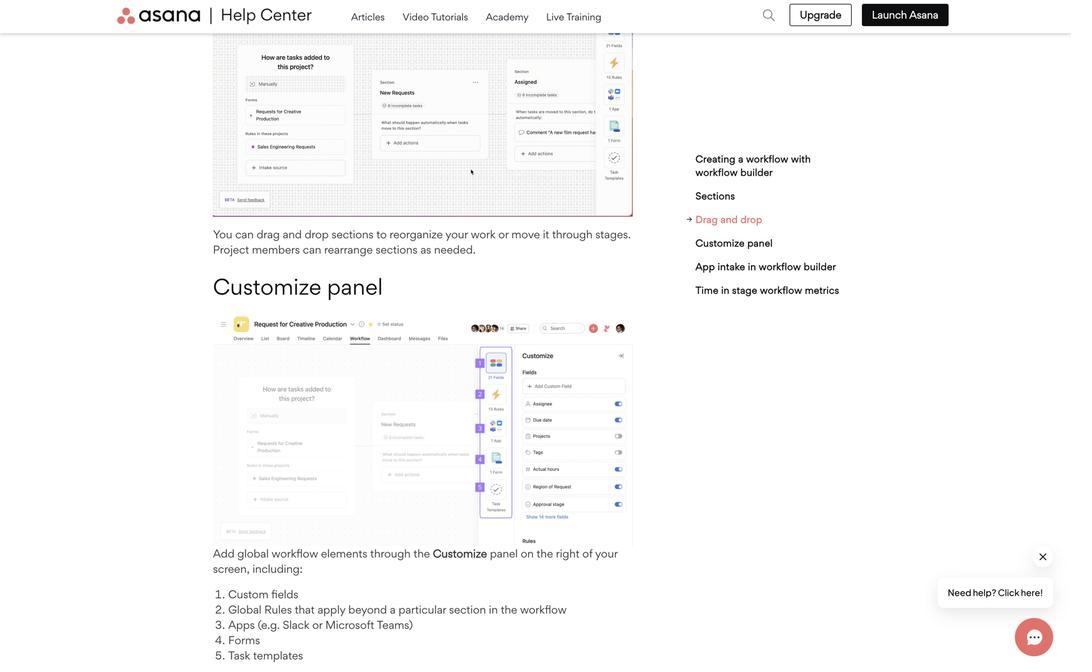 Task type: vqa. For each thing, say whether or not it's contained in the screenshot.
the leftmost sections
yes



Task type: describe. For each thing, give the bounding box(es) containing it.
custom fields global rules that apply beyond a particular section in the workflow apps (e.g. slack or microsoft teams) forms task templates
[[228, 588, 567, 663]]

builder inside 'link'
[[804, 261, 837, 273]]

workflow inside 'link'
[[759, 261, 802, 273]]

you
[[213, 228, 232, 241]]

needed.
[[434, 243, 476, 257]]

workflow up 'including:'
[[272, 547, 318, 561]]

upgrade
[[800, 8, 842, 21]]

of
[[583, 547, 593, 561]]

0 vertical spatial sections
[[332, 228, 374, 241]]

time in stage workflow metrics
[[696, 284, 840, 296]]

customize panel link
[[687, 232, 841, 255]]

members
[[252, 243, 300, 257]]

training
[[567, 11, 602, 22]]

in inside custom fields global rules that apply beyond a particular section in the workflow apps (e.g. slack or microsoft teams) forms task templates
[[489, 603, 498, 617]]

live
[[547, 11, 564, 22]]

task
[[228, 649, 250, 663]]

the inside panel on the right of your screen, including:
[[537, 547, 553, 561]]

and inside you can drag and drop sections to reorganize your work or move it through stages. project members can rearrange sections as needed.
[[283, 228, 302, 241]]

your inside you can drag and drop sections to reorganize your work or move it through stages. project members can rearrange sections as needed.
[[446, 228, 468, 241]]

1 vertical spatial through
[[370, 547, 411, 561]]

rearrange
[[324, 243, 373, 257]]

apply
[[318, 603, 346, 617]]

metrics
[[805, 284, 840, 296]]

1 horizontal spatial can
[[303, 243, 321, 257]]

rules
[[264, 603, 292, 617]]

app intake in workflow builder
[[696, 261, 837, 273]]

1 horizontal spatial drop
[[741, 214, 763, 225]]

panel on the right of your screen, including:
[[213, 547, 618, 576]]

workflow down creating
[[696, 166, 738, 178]]

workflow left the with
[[747, 153, 789, 165]]

your inside panel on the right of your screen, including:
[[595, 547, 618, 561]]

reorganize
[[390, 228, 443, 241]]

stages.
[[596, 228, 631, 241]]

articles
[[351, 11, 387, 22]]

add
[[213, 547, 235, 561]]

live training link
[[547, 7, 602, 26]]

app intake in workflow builder link
[[687, 255, 841, 279]]

it
[[543, 228, 550, 241]]

customize inside the customize panel link
[[696, 237, 745, 249]]

or inside custom fields global rules that apply beyond a particular section in the workflow apps (e.g. slack or microsoft teams) forms task templates
[[312, 619, 323, 632]]

time in stage workflow metrics link
[[687, 279, 841, 302]]

drag and drop image
[[213, 0, 633, 217]]

slack
[[283, 619, 310, 632]]

global
[[238, 547, 269, 561]]

drag
[[257, 228, 280, 241]]

panel inside panel on the right of your screen, including:
[[490, 547, 518, 561]]

beyond
[[349, 603, 387, 617]]

in inside 'link'
[[748, 261, 757, 273]]

to
[[377, 228, 387, 241]]

upgrade link
[[790, 4, 852, 26]]

that
[[295, 603, 315, 617]]

creating a workflow with workflow builder
[[696, 153, 811, 178]]

0 vertical spatial can
[[235, 228, 254, 241]]

screen,
[[213, 563, 250, 576]]

move
[[512, 228, 540, 241]]

apps
[[228, 619, 255, 632]]



Task type: locate. For each thing, give the bounding box(es) containing it.
1 vertical spatial customize
[[213, 273, 322, 300]]

live training
[[547, 11, 602, 22]]

0 vertical spatial and
[[721, 214, 738, 225]]

1 horizontal spatial builder
[[804, 261, 837, 273]]

and
[[721, 214, 738, 225], [283, 228, 302, 241]]

1 asana help center help center home page image from the left
[[117, 8, 212, 24]]

1 horizontal spatial sections
[[376, 243, 418, 257]]

0 vertical spatial through
[[552, 228, 593, 241]]

customize up section
[[433, 547, 487, 561]]

0 horizontal spatial drop
[[305, 228, 329, 241]]

as
[[421, 243, 431, 257]]

work
[[471, 228, 496, 241]]

can up project
[[235, 228, 254, 241]]

drag and drop
[[696, 214, 763, 225]]

creating
[[696, 153, 736, 165]]

builder inside creating a workflow with workflow builder
[[741, 166, 773, 178]]

templates
[[253, 649, 303, 663]]

elements
[[321, 547, 368, 561]]

customize
[[696, 237, 745, 249], [213, 273, 322, 300], [433, 547, 487, 561]]

1 horizontal spatial customize panel
[[696, 237, 773, 249]]

0 horizontal spatial or
[[312, 619, 323, 632]]

in right section
[[489, 603, 498, 617]]

1 vertical spatial sections
[[376, 243, 418, 257]]

0 horizontal spatial in
[[489, 603, 498, 617]]

drop inside you can drag and drop sections to reorganize your work or move it through stages. project members can rearrange sections as needed.
[[305, 228, 329, 241]]

1 horizontal spatial and
[[721, 214, 738, 225]]

stage
[[733, 284, 758, 296]]

including:
[[253, 563, 303, 576]]

and up members
[[283, 228, 302, 241]]

1 vertical spatial and
[[283, 228, 302, 241]]

custom
[[228, 588, 269, 602]]

right
[[556, 547, 580, 561]]

can
[[235, 228, 254, 241], [303, 243, 321, 257]]

0 vertical spatial in
[[748, 261, 757, 273]]

customize panel up intake at the right top of the page
[[696, 237, 773, 249]]

1 horizontal spatial through
[[552, 228, 593, 241]]

time
[[696, 284, 719, 296]]

a right creating
[[739, 153, 744, 165]]

and inside drag and drop link
[[721, 214, 738, 225]]

asana
[[910, 8, 939, 21]]

in right time
[[722, 284, 730, 296]]

panel left on
[[490, 547, 518, 561]]

creating a workflow with workflow builder link
[[687, 147, 841, 184]]

section
[[449, 603, 486, 617]]

your right of
[[595, 547, 618, 561]]

0 horizontal spatial the
[[414, 547, 430, 561]]

1 horizontal spatial asana help center help center home page image
[[215, 8, 312, 24]]

0 horizontal spatial panel
[[327, 273, 383, 300]]

forms
[[228, 634, 260, 648]]

customize panel
[[696, 237, 773, 249], [213, 273, 383, 300]]

launch
[[872, 8, 907, 21]]

1 vertical spatial builder
[[804, 261, 837, 273]]

1 vertical spatial can
[[303, 243, 321, 257]]

through inside you can drag and drop sections to reorganize your work or move it through stages. project members can rearrange sections as needed.
[[552, 228, 593, 241]]

panel
[[748, 237, 773, 249], [327, 273, 383, 300], [490, 547, 518, 561]]

drag and drop link
[[687, 208, 841, 232]]

teams)
[[377, 619, 413, 632]]

1 horizontal spatial your
[[595, 547, 618, 561]]

drop down sections link
[[741, 214, 763, 225]]

1 vertical spatial a
[[390, 603, 396, 617]]

asana help center help center home page image
[[117, 8, 212, 24], [215, 8, 312, 24]]

1 vertical spatial in
[[722, 284, 730, 296]]

1 vertical spatial customize panel
[[213, 273, 383, 300]]

0 vertical spatial or
[[499, 228, 509, 241]]

customize down members
[[213, 273, 322, 300]]

a up teams)
[[390, 603, 396, 617]]

the inside custom fields global rules that apply beyond a particular section in the workflow apps (e.g. slack or microsoft teams) forms task templates
[[501, 603, 518, 617]]

a
[[739, 153, 744, 165], [390, 603, 396, 617]]

workflow down app intake in workflow builder
[[760, 284, 803, 296]]

2 horizontal spatial panel
[[748, 237, 773, 249]]

you can drag and drop sections to reorganize your work or move it through stages. project members can rearrange sections as needed.
[[213, 228, 631, 257]]

1 horizontal spatial customize
[[433, 547, 487, 561]]

project
[[213, 243, 249, 257]]

sections
[[332, 228, 374, 241], [376, 243, 418, 257]]

and right drag in the right top of the page
[[721, 214, 738, 225]]

sections down to
[[376, 243, 418, 257]]

workflow up time in stage workflow metrics
[[759, 261, 802, 273]]

your up needed.
[[446, 228, 468, 241]]

academy link
[[486, 7, 531, 26]]

launch asana
[[872, 8, 939, 21]]

0 horizontal spatial builder
[[741, 166, 773, 178]]

panel down drag and drop link
[[748, 237, 773, 249]]

0 horizontal spatial asana help center help center home page image
[[117, 8, 212, 24]]

1 horizontal spatial the
[[501, 603, 518, 617]]

0 vertical spatial a
[[739, 153, 744, 165]]

0 horizontal spatial customize
[[213, 273, 322, 300]]

1 horizontal spatial or
[[499, 228, 509, 241]]

1 vertical spatial drop
[[305, 228, 329, 241]]

1 horizontal spatial panel
[[490, 547, 518, 561]]

drag
[[696, 214, 718, 225]]

1 horizontal spatial in
[[722, 284, 730, 296]]

particular
[[399, 603, 446, 617]]

articles link
[[351, 7, 387, 26]]

academy
[[486, 11, 531, 22]]

or
[[499, 228, 509, 241], [312, 619, 323, 632]]

customize panel down members
[[213, 273, 383, 300]]

video tutorials
[[403, 11, 471, 22]]

workflow
[[747, 153, 789, 165], [696, 166, 738, 178], [759, 261, 802, 273], [760, 284, 803, 296], [272, 547, 318, 561], [520, 603, 567, 617]]

2 vertical spatial panel
[[490, 547, 518, 561]]

panel down rearrange at top
[[327, 273, 383, 300]]

workflow down on
[[520, 603, 567, 617]]

2 vertical spatial in
[[489, 603, 498, 617]]

a inside custom fields global rules that apply beyond a particular section in the workflow apps (e.g. slack or microsoft teams) forms task templates
[[390, 603, 396, 617]]

0 vertical spatial panel
[[748, 237, 773, 249]]

2 vertical spatial customize
[[433, 547, 487, 561]]

0 vertical spatial customize panel
[[696, 237, 773, 249]]

tutorials
[[431, 11, 468, 22]]

0 horizontal spatial a
[[390, 603, 396, 617]]

the right section
[[501, 603, 518, 617]]

builder up sections link
[[741, 166, 773, 178]]

sections up rearrange at top
[[332, 228, 374, 241]]

your
[[446, 228, 468, 241], [595, 547, 618, 561]]

fields
[[271, 588, 298, 602]]

0 vertical spatial your
[[446, 228, 468, 241]]

through
[[552, 228, 593, 241], [370, 547, 411, 561]]

or inside you can drag and drop sections to reorganize your work or move it through stages. project members can rearrange sections as needed.
[[499, 228, 509, 241]]

app
[[696, 261, 715, 273]]

0 horizontal spatial sections
[[332, 228, 374, 241]]

add global workflow elements through the customize
[[213, 547, 487, 561]]

0 horizontal spatial through
[[370, 547, 411, 561]]

0 vertical spatial drop
[[741, 214, 763, 225]]

1 vertical spatial or
[[312, 619, 323, 632]]

2 horizontal spatial the
[[537, 547, 553, 561]]

0 horizontal spatial and
[[283, 228, 302, 241]]

a inside creating a workflow with workflow builder
[[739, 153, 744, 165]]

0 horizontal spatial your
[[446, 228, 468, 241]]

the
[[414, 547, 430, 561], [537, 547, 553, 561], [501, 603, 518, 617]]

video tutorials link
[[403, 7, 471, 26]]

2 asana help center help center home page image from the left
[[215, 8, 312, 24]]

1 horizontal spatial a
[[739, 153, 744, 165]]

global
[[228, 603, 262, 617]]

dashboard image
[[213, 311, 633, 547]]

drop
[[741, 214, 763, 225], [305, 228, 329, 241]]

microsoft
[[326, 619, 375, 632]]

0 vertical spatial builder
[[741, 166, 773, 178]]

drop up rearrange at top
[[305, 228, 329, 241]]

in right intake at the right top of the page
[[748, 261, 757, 273]]

on
[[521, 547, 534, 561]]

1 vertical spatial panel
[[327, 273, 383, 300]]

customize down drag and drop
[[696, 237, 745, 249]]

builder up metrics
[[804, 261, 837, 273]]

sections link
[[687, 184, 841, 208]]

video
[[403, 11, 429, 22]]

(e.g.
[[258, 619, 280, 632]]

0 vertical spatial customize
[[696, 237, 745, 249]]

or down that
[[312, 619, 323, 632]]

through right elements
[[370, 547, 411, 561]]

intake
[[718, 261, 746, 273]]

launch asana link
[[862, 4, 949, 26]]

0 horizontal spatial customize panel
[[213, 273, 383, 300]]

through right it
[[552, 228, 593, 241]]

can right members
[[303, 243, 321, 257]]

1 vertical spatial your
[[595, 547, 618, 561]]

sections
[[696, 190, 736, 202]]

2 horizontal spatial in
[[748, 261, 757, 273]]

or right work
[[499, 228, 509, 241]]

the right on
[[537, 547, 553, 561]]

the up particular
[[414, 547, 430, 561]]

2 horizontal spatial customize
[[696, 237, 745, 249]]

builder
[[741, 166, 773, 178], [804, 261, 837, 273]]

with
[[791, 153, 811, 165]]

0 horizontal spatial can
[[235, 228, 254, 241]]

workflow inside custom fields global rules that apply beyond a particular section in the workflow apps (e.g. slack or microsoft teams) forms task templates
[[520, 603, 567, 617]]

in
[[748, 261, 757, 273], [722, 284, 730, 296], [489, 603, 498, 617]]



